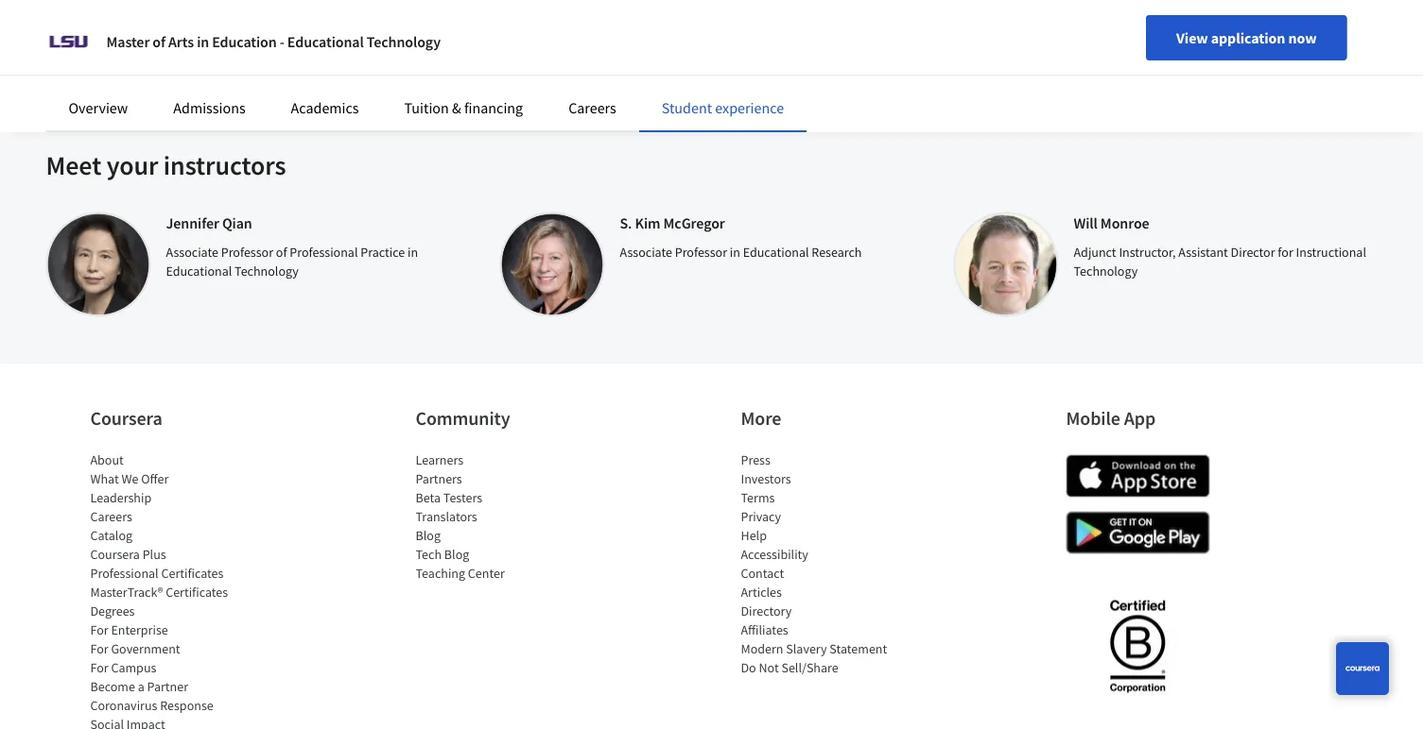 Task type: vqa. For each thing, say whether or not it's contained in the screenshot.
will at right
yes



Task type: describe. For each thing, give the bounding box(es) containing it.
education
[[212, 32, 277, 51]]

community
[[416, 407, 510, 430]]

financing
[[464, 98, 523, 117]]

1 coursera from the top
[[90, 407, 162, 430]]

beta
[[416, 489, 441, 506]]

view
[[1176, 28, 1208, 47]]

now
[[1288, 28, 1317, 47]]

we
[[122, 470, 138, 487]]

become
[[90, 678, 135, 696]]

modern slavery statement link
[[741, 641, 887, 658]]

louisiana state university logo image
[[46, 19, 91, 64]]

adjunct
[[1074, 244, 1116, 261]]

0 horizontal spatial blog
[[416, 527, 441, 544]]

arts
[[168, 32, 194, 51]]

experience
[[715, 98, 784, 117]]

blog link
[[416, 527, 441, 544]]

plus
[[142, 546, 166, 563]]

partner
[[147, 678, 188, 696]]

translators link
[[416, 508, 477, 525]]

practice
[[361, 244, 405, 261]]

technology inside adjunct instructor, assistant director for instructional technology
[[1074, 262, 1138, 279]]

tech
[[416, 546, 442, 563]]

meet
[[46, 149, 101, 182]]

your
[[107, 149, 158, 182]]

more
[[741, 407, 781, 430]]

1 vertical spatial educational
[[743, 244, 809, 261]]

will monroe image
[[954, 212, 1059, 317]]

educational for in
[[166, 262, 232, 279]]

list for more
[[741, 451, 902, 678]]

1 vertical spatial certificates
[[166, 584, 228, 601]]

press investors terms privacy help accessibility contact articles directory affiliates modern slavery statement do not sell/share
[[741, 452, 887, 677]]

directory link
[[741, 603, 792, 620]]

research
[[812, 244, 862, 261]]

for campus link
[[90, 660, 156, 677]]

affiliates link
[[741, 622, 788, 639]]

become a partner link
[[90, 678, 188, 696]]

adjunct instructor, assistant director for instructional technology
[[1074, 244, 1366, 279]]

professional inside the associate professor of professional practice in educational technology
[[290, 244, 358, 261]]

assistant
[[1178, 244, 1228, 261]]

about
[[90, 452, 124, 469]]

meet your instructors
[[46, 149, 286, 182]]

3 for from the top
[[90, 660, 108, 677]]

2 horizontal spatial in
[[730, 244, 740, 261]]

director
[[1231, 244, 1275, 261]]

what we offer link
[[90, 470, 169, 487]]

careers inside the about what we offer leadership careers catalog coursera plus professional certificates mastertrack® certificates degrees for enterprise for government for campus become a partner coronavirus response
[[90, 508, 132, 525]]

leadership
[[90, 489, 151, 506]]

tuition & financing
[[404, 98, 523, 117]]

instructors
[[163, 149, 286, 182]]

tuition & financing link
[[404, 98, 523, 117]]

2 for from the top
[[90, 641, 108, 658]]

offer
[[141, 470, 169, 487]]

app
[[1124, 407, 1156, 430]]

1 horizontal spatial careers link
[[568, 98, 616, 117]]

will
[[1074, 214, 1098, 233]]

master
[[106, 32, 150, 51]]

learners partners beta testers translators blog tech blog teaching center
[[416, 452, 505, 582]]

mcgregor
[[663, 214, 725, 233]]

press
[[741, 452, 770, 469]]

help link
[[741, 527, 767, 544]]

what
[[90, 470, 119, 487]]

tech blog link
[[416, 546, 469, 563]]

center
[[468, 565, 505, 582]]

privacy link
[[741, 508, 781, 525]]

catalog link
[[90, 527, 132, 544]]

professor for jennifer qian
[[221, 244, 273, 261]]

view application now button
[[1146, 15, 1347, 61]]

view application now
[[1176, 28, 1317, 47]]

mobile
[[1066, 407, 1120, 430]]

articles link
[[741, 584, 782, 601]]

professional inside the about what we offer leadership careers catalog coursera plus professional certificates mastertrack® certificates degrees for enterprise for government for campus become a partner coronavirus response
[[90, 565, 159, 582]]

s. kim mcgregor
[[620, 214, 725, 233]]

teaching
[[416, 565, 465, 582]]

learners link
[[416, 452, 463, 469]]

about what we offer leadership careers catalog coursera plus professional certificates mastertrack® certificates degrees for enterprise for government for campus become a partner coronavirus response
[[90, 452, 228, 714]]

degrees
[[90, 603, 135, 620]]

list for coursera
[[90, 451, 251, 730]]

investors
[[741, 470, 791, 487]]

catalog
[[90, 527, 132, 544]]

help
[[741, 527, 767, 544]]

terms link
[[741, 489, 775, 506]]

jennifer qian
[[166, 214, 252, 233]]

coronavirus
[[90, 697, 157, 714]]

degrees link
[[90, 603, 135, 620]]

list for community
[[416, 451, 576, 583]]

privacy
[[741, 508, 781, 525]]

campus
[[111, 660, 156, 677]]



Task type: locate. For each thing, give the bounding box(es) containing it.
associate for s.
[[620, 244, 672, 261]]

1 horizontal spatial technology
[[367, 32, 441, 51]]

associate professor in educational research
[[620, 244, 862, 261]]

for down the degrees "link"
[[90, 622, 108, 639]]

list item
[[90, 715, 251, 730]]

technology down qian
[[235, 262, 299, 279]]

-
[[280, 32, 284, 51]]

1 vertical spatial professional
[[90, 565, 159, 582]]

2 coursera from the top
[[90, 546, 140, 563]]

1 horizontal spatial of
[[276, 244, 287, 261]]

get it on google play image
[[1066, 512, 1210, 555]]

professor for s. kim mcgregor
[[675, 244, 727, 261]]

kim
[[635, 214, 660, 233]]

testers
[[443, 489, 482, 506]]

associate professor of professional practice in educational technology
[[166, 244, 418, 279]]

2 horizontal spatial list
[[741, 451, 902, 678]]

learners
[[416, 452, 463, 469]]

1 professor from the left
[[221, 244, 273, 261]]

1 horizontal spatial associate
[[620, 244, 672, 261]]

0 horizontal spatial careers link
[[90, 508, 132, 525]]

1 associate from the left
[[166, 244, 218, 261]]

2 vertical spatial for
[[90, 660, 108, 677]]

technology down adjunct
[[1074, 262, 1138, 279]]

0 horizontal spatial of
[[153, 32, 165, 51]]

careers link up catalog on the left bottom of the page
[[90, 508, 132, 525]]

response
[[160, 697, 213, 714]]

coursera inside the about what we offer leadership careers catalog coursera plus professional certificates mastertrack® certificates degrees for enterprise for government for campus become a partner coronavirus response
[[90, 546, 140, 563]]

careers
[[568, 98, 616, 117], [90, 508, 132, 525]]

mobile app
[[1066, 407, 1156, 430]]

1 vertical spatial coursera
[[90, 546, 140, 563]]

associate inside the associate professor of professional practice in educational technology
[[166, 244, 218, 261]]

blog up teaching center link
[[444, 546, 469, 563]]

for government link
[[90, 641, 180, 658]]

0 horizontal spatial professor
[[221, 244, 273, 261]]

jennifer
[[166, 214, 219, 233]]

associate down kim
[[620, 244, 672, 261]]

coursera
[[90, 407, 162, 430], [90, 546, 140, 563]]

for enterprise link
[[90, 622, 168, 639]]

1 horizontal spatial professional
[[290, 244, 358, 261]]

professional up mastertrack®
[[90, 565, 159, 582]]

blog
[[416, 527, 441, 544], [444, 546, 469, 563]]

technology for master of arts in education - educational technology
[[367, 32, 441, 51]]

professional certificates link
[[90, 565, 224, 582]]

instructor,
[[1119, 244, 1176, 261]]

press link
[[741, 452, 770, 469]]

coronavirus response link
[[90, 697, 213, 714]]

technology for associate professor of professional practice in educational technology
[[235, 262, 299, 279]]

professional left "practice"
[[290, 244, 358, 261]]

educational
[[287, 32, 364, 51], [743, 244, 809, 261], [166, 262, 232, 279]]

0 horizontal spatial associate
[[166, 244, 218, 261]]

for up for campus link at the left of the page
[[90, 641, 108, 658]]

of
[[153, 32, 165, 51], [276, 244, 287, 261]]

1 horizontal spatial blog
[[444, 546, 469, 563]]

0 horizontal spatial in
[[197, 32, 209, 51]]

s.
[[620, 214, 632, 233]]

2 vertical spatial educational
[[166, 262, 232, 279]]

professor
[[221, 244, 273, 261], [675, 244, 727, 261]]

s. kim mcgregor image
[[500, 212, 605, 317]]

2 professor from the left
[[675, 244, 727, 261]]

academics link
[[291, 98, 359, 117]]

educational down jennifer
[[166, 262, 232, 279]]

partners
[[416, 470, 462, 487]]

government
[[111, 641, 180, 658]]

0 vertical spatial careers
[[568, 98, 616, 117]]

careers left student
[[568, 98, 616, 117]]

professor inside the associate professor of professional practice in educational technology
[[221, 244, 273, 261]]

partners link
[[416, 470, 462, 487]]

2 horizontal spatial educational
[[743, 244, 809, 261]]

0 horizontal spatial careers
[[90, 508, 132, 525]]

0 vertical spatial blog
[[416, 527, 441, 544]]

1 vertical spatial of
[[276, 244, 287, 261]]

1 vertical spatial careers link
[[90, 508, 132, 525]]

blog up tech
[[416, 527, 441, 544]]

student
[[662, 98, 712, 117]]

1 horizontal spatial list
[[416, 451, 576, 583]]

contact
[[741, 565, 784, 582]]

coursera plus link
[[90, 546, 166, 563]]

1 horizontal spatial in
[[408, 244, 418, 261]]

0 vertical spatial certificates
[[161, 565, 224, 582]]

1 vertical spatial careers
[[90, 508, 132, 525]]

0 vertical spatial professional
[[290, 244, 358, 261]]

list
[[90, 451, 251, 730], [416, 451, 576, 583], [741, 451, 902, 678]]

associate
[[166, 244, 218, 261], [620, 244, 672, 261]]

academics
[[291, 98, 359, 117]]

1 list from the left
[[90, 451, 251, 730]]

educational inside the associate professor of professional practice in educational technology
[[166, 262, 232, 279]]

qian
[[222, 214, 252, 233]]

associate down jennifer
[[166, 244, 218, 261]]

in inside the associate professor of professional practice in educational technology
[[408, 244, 418, 261]]

admissions
[[173, 98, 245, 117]]

technology
[[367, 32, 441, 51], [235, 262, 299, 279], [1074, 262, 1138, 279]]

&
[[452, 98, 461, 117]]

educational for -
[[287, 32, 364, 51]]

technology up tuition
[[367, 32, 441, 51]]

terms
[[741, 489, 775, 506]]

1 vertical spatial for
[[90, 641, 108, 658]]

do
[[741, 660, 756, 677]]

list containing about
[[90, 451, 251, 730]]

instructional
[[1296, 244, 1366, 261]]

0 vertical spatial of
[[153, 32, 165, 51]]

of inside the associate professor of professional practice in educational technology
[[276, 244, 287, 261]]

2 associate from the left
[[620, 244, 672, 261]]

1 horizontal spatial professor
[[675, 244, 727, 261]]

jennifer qian image
[[46, 212, 151, 317]]

download on the app store image
[[1066, 455, 1210, 498]]

affiliates
[[741, 622, 788, 639]]

directory
[[741, 603, 792, 620]]

beta testers link
[[416, 489, 482, 506]]

careers up catalog on the left bottom of the page
[[90, 508, 132, 525]]

not
[[759, 660, 779, 677]]

careers link left student
[[568, 98, 616, 117]]

coursera down catalog link
[[90, 546, 140, 563]]

0 vertical spatial educational
[[287, 32, 364, 51]]

list containing learners
[[416, 451, 576, 583]]

student experience link
[[662, 98, 784, 117]]

monroe
[[1100, 214, 1149, 233]]

student experience
[[662, 98, 784, 117]]

articles
[[741, 584, 782, 601]]

slavery
[[786, 641, 827, 658]]

educational left research
[[743, 244, 809, 261]]

coursera up 'about'
[[90, 407, 162, 430]]

professor down qian
[[221, 244, 273, 261]]

0 horizontal spatial educational
[[166, 262, 232, 279]]

0 horizontal spatial professional
[[90, 565, 159, 582]]

enterprise
[[111, 622, 168, 639]]

mastertrack®
[[90, 584, 163, 601]]

will monroe
[[1074, 214, 1149, 233]]

2 horizontal spatial technology
[[1074, 262, 1138, 279]]

3 list from the left
[[741, 451, 902, 678]]

overview link
[[69, 98, 128, 117]]

associate for jennifer
[[166, 244, 218, 261]]

statement
[[830, 641, 887, 658]]

0 vertical spatial for
[[90, 622, 108, 639]]

professor down the mcgregor on the top
[[675, 244, 727, 261]]

logo of certified b corporation image
[[1099, 590, 1176, 703]]

2 list from the left
[[416, 451, 576, 583]]

sell/share
[[781, 660, 838, 677]]

1 vertical spatial blog
[[444, 546, 469, 563]]

for up become
[[90, 660, 108, 677]]

application
[[1211, 28, 1285, 47]]

0 horizontal spatial list
[[90, 451, 251, 730]]

accessibility link
[[741, 546, 808, 563]]

teaching center link
[[416, 565, 505, 582]]

1 horizontal spatial educational
[[287, 32, 364, 51]]

list containing press
[[741, 451, 902, 678]]

1 horizontal spatial careers
[[568, 98, 616, 117]]

educational right - on the left of the page
[[287, 32, 364, 51]]

1 for from the top
[[90, 622, 108, 639]]

contact link
[[741, 565, 784, 582]]

0 vertical spatial coursera
[[90, 407, 162, 430]]

0 horizontal spatial technology
[[235, 262, 299, 279]]

mastertrack® certificates link
[[90, 584, 228, 601]]

certificates up the mastertrack® certificates link
[[161, 565, 224, 582]]

0 vertical spatial careers link
[[568, 98, 616, 117]]

translators
[[416, 508, 477, 525]]

modern
[[741, 641, 783, 658]]

technology inside the associate professor of professional practice in educational technology
[[235, 262, 299, 279]]

investors link
[[741, 470, 791, 487]]

certificates down professional certificates "link"
[[166, 584, 228, 601]]

about link
[[90, 452, 124, 469]]

accessibility
[[741, 546, 808, 563]]



